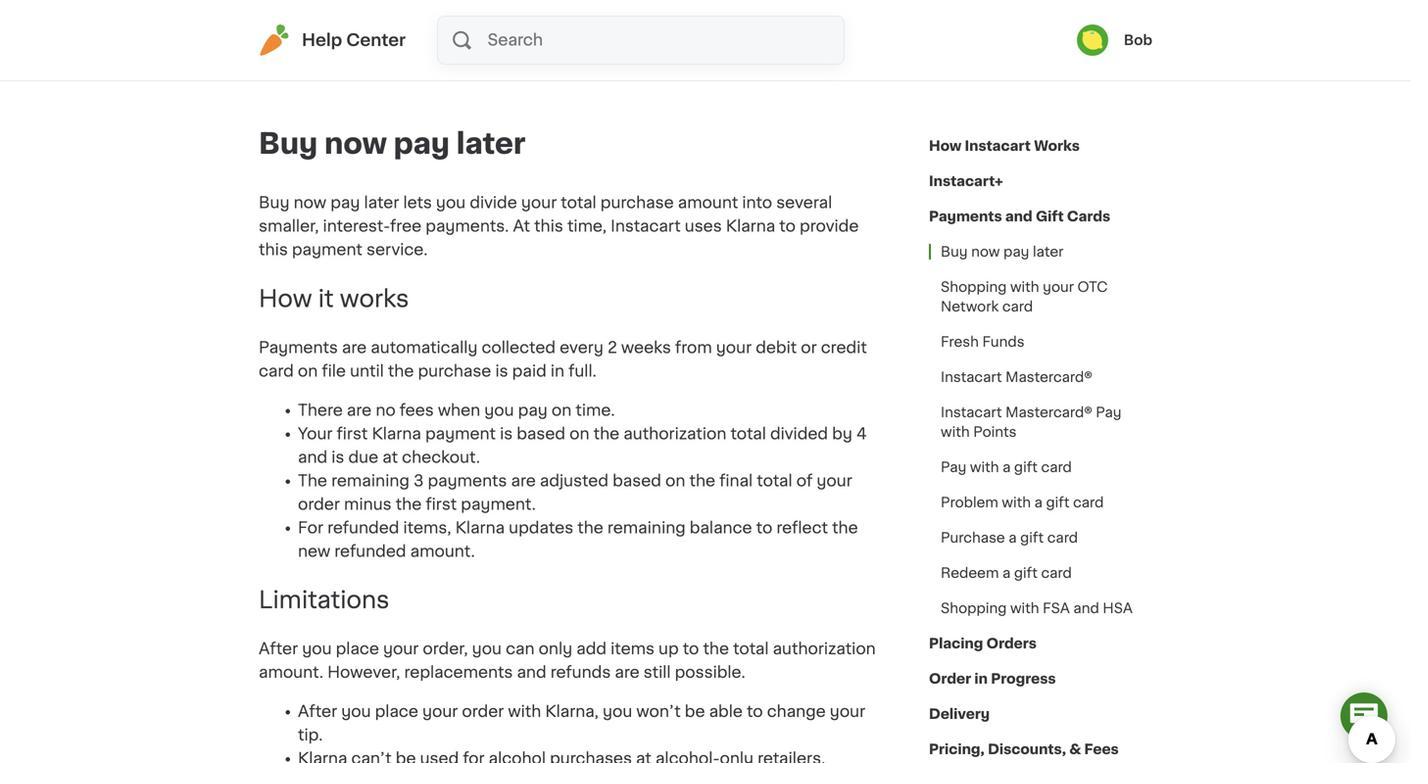Task type: locate. For each thing, give the bounding box(es) containing it.
1 horizontal spatial klarna
[[455, 520, 505, 536]]

later up "divide"
[[456, 130, 526, 158]]

your inside the buy now pay later lets you divide your total purchase amount into several smaller, interest-free payments. at this time, instacart uses klarna to provide this payment service.
[[521, 195, 557, 211]]

pay down paid at the top of page
[[518, 403, 548, 418]]

uses
[[685, 219, 722, 234]]

1 horizontal spatial how
[[929, 139, 962, 153]]

after up tip.
[[298, 704, 337, 720]]

1 vertical spatial buy
[[259, 195, 290, 211]]

to down several
[[779, 219, 796, 234]]

0 horizontal spatial payment
[[292, 242, 362, 258]]

0 vertical spatial first
[[337, 426, 368, 442]]

payments and gift cards
[[929, 210, 1111, 223]]

automatically
[[371, 340, 478, 356]]

shopping for shopping with fsa and hsa
[[941, 602, 1007, 615]]

0 vertical spatial is
[[495, 363, 508, 379]]

0 horizontal spatial order
[[298, 497, 340, 512]]

place for order
[[375, 704, 418, 720]]

can
[[506, 642, 535, 657]]

1 vertical spatial pay
[[941, 461, 967, 474]]

total up possible.
[[733, 642, 769, 657]]

pay inside 'there are no fees when you pay on time. your first klarna payment is based on the authorization total divided by 4 and is due at checkout. the remaining 3 payments are adjusted based on the final total of your order minus the first payment. for refunded items, klarna updates the remaining balance to reflect the new refunded amount.'
[[518, 403, 548, 418]]

mastercard® down instacart mastercard® link
[[1006, 406, 1092, 419]]

on inside 'payments are automatically collected every 2 weeks from your debit or credit card on file until the purchase is paid in full.'
[[298, 363, 318, 379]]

instacart mastercard® link
[[929, 360, 1104, 395]]

and inside 'there are no fees when you pay on time. your first klarna payment is based on the authorization total divided by 4 and is due at checkout. the remaining 3 payments are adjusted based on the final total of your order minus the first payment. for refunded items, klarna updates the remaining balance to reflect the new refunded amount.'
[[298, 450, 327, 465]]

a down points
[[1003, 461, 1011, 474]]

in left full.
[[551, 363, 565, 379]]

help center link
[[259, 24, 406, 56]]

with for shopping with fsa and hsa
[[1010, 602, 1039, 615]]

buy now pay later lets you divide your total purchase amount into several smaller, interest-free payments. at this time, instacart uses klarna to provide this payment service.
[[259, 195, 859, 258]]

order in progress link
[[929, 661, 1056, 697]]

1 vertical spatial order
[[462, 704, 504, 720]]

on left the file
[[298, 363, 318, 379]]

after inside after you place your order with klarna, you won't be able to change your tip.
[[298, 704, 337, 720]]

gift
[[1014, 461, 1038, 474], [1046, 496, 1070, 510], [1020, 531, 1044, 545], [1014, 566, 1038, 580]]

to inside after you place your order with klarna, you won't be able to change your tip.
[[747, 704, 763, 720]]

a
[[1003, 461, 1011, 474], [1035, 496, 1043, 510], [1009, 531, 1017, 545], [1003, 566, 1011, 580]]

0 horizontal spatial based
[[517, 426, 566, 442]]

1 vertical spatial now
[[294, 195, 326, 211]]

pay up interest-
[[330, 195, 360, 211]]

to right up
[[683, 642, 699, 657]]

card up the funds
[[1002, 300, 1033, 314]]

your up the however,
[[383, 642, 419, 657]]

0 vertical spatial how
[[929, 139, 962, 153]]

how left it
[[259, 287, 312, 311]]

0 vertical spatial buy now pay later
[[259, 130, 526, 158]]

the right 'updates'
[[577, 520, 604, 536]]

amount.
[[410, 544, 475, 559], [259, 665, 323, 681]]

0 vertical spatial authorization
[[624, 426, 727, 442]]

the down automatically
[[388, 363, 414, 379]]

after
[[259, 642, 298, 657], [298, 704, 337, 720]]

when
[[438, 403, 480, 418]]

mastercard® inside instacart mastercard® pay with points
[[1006, 406, 1092, 419]]

buy inside the buy now pay later lets you divide your total purchase amount into several smaller, interest-free payments. at this time, instacart uses klarna to provide this payment service.
[[259, 195, 290, 211]]

new
[[298, 544, 330, 559]]

problem with a gift card
[[941, 496, 1104, 510]]

placing
[[929, 637, 983, 651]]

is left paid at the top of page
[[495, 363, 508, 379]]

authorization up final
[[624, 426, 727, 442]]

now up smaller,
[[294, 195, 326, 211]]

pay inside instacart mastercard® pay with points
[[1096, 406, 1122, 419]]

instacart up points
[[941, 406, 1002, 419]]

buy now pay later up lets
[[259, 130, 526, 158]]

place down the however,
[[375, 704, 418, 720]]

&
[[1069, 743, 1081, 757]]

otc
[[1078, 280, 1108, 294]]

card left the file
[[259, 363, 294, 379]]

0 vertical spatial place
[[336, 642, 379, 657]]

place
[[336, 642, 379, 657], [375, 704, 418, 720]]

instacart mastercard® pay with points
[[941, 406, 1122, 439]]

your up at
[[521, 195, 557, 211]]

1 horizontal spatial based
[[613, 473, 661, 489]]

checkout.
[[402, 450, 480, 465]]

order
[[929, 672, 971, 686]]

place inside "after you place your order, you can only add items up to the total authorization amount. however, replacements and refunds are still possible."
[[336, 642, 379, 657]]

1 vertical spatial how
[[259, 287, 312, 311]]

how instacart works link
[[929, 128, 1080, 164]]

card inside 'link'
[[1041, 566, 1072, 580]]

change
[[767, 704, 826, 720]]

0 horizontal spatial in
[[551, 363, 565, 379]]

1 vertical spatial amount.
[[259, 665, 323, 681]]

0 horizontal spatial authorization
[[624, 426, 727, 442]]

0 horizontal spatial klarna
[[372, 426, 421, 442]]

payments inside 'payments are automatically collected every 2 weeks from your debit or credit card on file until the purchase is paid in full.'
[[259, 340, 338, 356]]

place inside after you place your order with klarna, you won't be able to change your tip.
[[375, 704, 418, 720]]

0 horizontal spatial purchase
[[418, 363, 491, 379]]

1 horizontal spatial buy now pay later
[[941, 245, 1064, 259]]

instacart mastercard® pay with points link
[[929, 395, 1152, 450]]

lets
[[403, 195, 432, 211]]

you right when
[[484, 403, 514, 418]]

with for pay with a gift card
[[970, 461, 999, 474]]

total up 'time,'
[[561, 195, 597, 211]]

redeem
[[941, 566, 999, 580]]

remaining left 'balance'
[[607, 520, 686, 536]]

1 horizontal spatial later
[[456, 130, 526, 158]]

several
[[776, 195, 832, 211]]

1 vertical spatial mastercard®
[[1006, 406, 1092, 419]]

2 horizontal spatial klarna
[[726, 219, 775, 234]]

remaining up minus
[[331, 473, 410, 489]]

1 horizontal spatial in
[[975, 672, 988, 686]]

buy now pay later down "payments and gift cards" link
[[941, 245, 1064, 259]]

0 vertical spatial in
[[551, 363, 565, 379]]

instacart inside the buy now pay later lets you divide your total purchase amount into several smaller, interest-free payments. at this time, instacart uses klarna to provide this payment service.
[[611, 219, 681, 234]]

the down time.
[[594, 426, 620, 442]]

0 vertical spatial amount.
[[410, 544, 475, 559]]

now up interest-
[[324, 130, 387, 158]]

1 horizontal spatial this
[[534, 219, 563, 234]]

0 vertical spatial based
[[517, 426, 566, 442]]

payment.
[[461, 497, 536, 512]]

order,
[[423, 642, 468, 657]]

1 vertical spatial later
[[364, 195, 399, 211]]

0 vertical spatial klarna
[[726, 219, 775, 234]]

at
[[382, 450, 398, 465]]

amount. up tip.
[[259, 665, 323, 681]]

order down the replacements on the left of the page
[[462, 704, 504, 720]]

0 horizontal spatial this
[[259, 242, 288, 258]]

1 horizontal spatial payment
[[425, 426, 496, 442]]

purchase up 'time,'
[[601, 195, 674, 211]]

bob
[[1124, 33, 1152, 47]]

after inside "after you place your order, you can only add items up to the total authorization amount. however, replacements and refunds are still possible."
[[259, 642, 298, 657]]

a up purchase a gift card
[[1035, 496, 1043, 510]]

first up items, at the left of page
[[426, 497, 457, 512]]

adjusted
[[540, 473, 609, 489]]

pay
[[1096, 406, 1122, 419], [941, 461, 967, 474]]

the right reflect
[[832, 520, 858, 536]]

0 vertical spatial order
[[298, 497, 340, 512]]

total up final
[[731, 426, 766, 442]]

buy
[[259, 130, 318, 158], [259, 195, 290, 211], [941, 245, 968, 259]]

interest-
[[323, 219, 390, 234]]

are up until
[[342, 340, 367, 356]]

0 vertical spatial pay
[[1096, 406, 1122, 419]]

you left can
[[472, 642, 502, 657]]

payments down instacart+ link
[[929, 210, 1002, 223]]

0 horizontal spatial buy now pay later
[[259, 130, 526, 158]]

placing orders
[[929, 637, 1037, 651]]

1 vertical spatial remaining
[[607, 520, 686, 536]]

instacart left uses
[[611, 219, 681, 234]]

after for after you place your order with klarna, you won't be able to change your tip.
[[298, 704, 337, 720]]

purchase
[[601, 195, 674, 211], [418, 363, 491, 379]]

are
[[342, 340, 367, 356], [347, 403, 372, 418], [511, 473, 536, 489], [615, 665, 640, 681]]

the left final
[[689, 473, 715, 489]]

problem
[[941, 496, 998, 510]]

1 shopping from the top
[[941, 280, 1007, 294]]

and left gift
[[1005, 210, 1033, 223]]

2 vertical spatial later
[[1033, 245, 1064, 259]]

0 vertical spatial payment
[[292, 242, 362, 258]]

order down the the
[[298, 497, 340, 512]]

your left otc
[[1043, 280, 1074, 294]]

you down the however,
[[341, 704, 371, 720]]

and up the the
[[298, 450, 327, 465]]

fresh funds
[[941, 335, 1025, 349]]

payments for payments and gift cards
[[929, 210, 1002, 223]]

card up fsa
[[1041, 566, 1072, 580]]

instacart
[[965, 139, 1031, 153], [611, 219, 681, 234], [941, 370, 1002, 384], [941, 406, 1002, 419]]

pay up lets
[[394, 130, 450, 158]]

klarna down payment. on the bottom left of page
[[455, 520, 505, 536]]

2 horizontal spatial later
[[1033, 245, 1064, 259]]

1 vertical spatial first
[[426, 497, 457, 512]]

the inside "after you place your order, you can only add items up to the total authorization amount. however, replacements and refunds are still possible."
[[703, 642, 729, 657]]

your right of
[[817, 473, 852, 489]]

0 vertical spatial shopping
[[941, 280, 1007, 294]]

with left fsa
[[1010, 602, 1039, 615]]

is up payments
[[500, 426, 513, 442]]

0 vertical spatial mastercard®
[[1006, 370, 1092, 384]]

fresh
[[941, 335, 979, 349]]

order inside after you place your order with klarna, you won't be able to change your tip.
[[462, 704, 504, 720]]

0 horizontal spatial remaining
[[331, 473, 410, 489]]

now down "payments and gift cards" link
[[971, 245, 1000, 259]]

first
[[337, 426, 368, 442], [426, 497, 457, 512]]

are inside "after you place your order, you can only add items up to the total authorization amount. however, replacements and refunds are still possible."
[[615, 665, 640, 681]]

1 horizontal spatial purchase
[[601, 195, 674, 211]]

how for how instacart works
[[929, 139, 962, 153]]

instacart+ link
[[929, 164, 1003, 199]]

shopping down redeem
[[941, 602, 1007, 615]]

orders
[[987, 637, 1037, 651]]

buy inside buy now pay later link
[[941, 245, 968, 259]]

2 mastercard® from the top
[[1006, 406, 1092, 419]]

1 horizontal spatial payments
[[929, 210, 1002, 223]]

shopping inside the shopping with your otc network card
[[941, 280, 1007, 294]]

0 horizontal spatial how
[[259, 287, 312, 311]]

1 vertical spatial after
[[298, 704, 337, 720]]

1 vertical spatial place
[[375, 704, 418, 720]]

shopping with fsa and hsa
[[941, 602, 1133, 615]]

your inside the shopping with your otc network card
[[1043, 280, 1074, 294]]

cards
[[1067, 210, 1111, 223]]

order in progress
[[929, 672, 1056, 686]]

later
[[456, 130, 526, 158], [364, 195, 399, 211], [1033, 245, 1064, 259]]

2
[[608, 340, 617, 356]]

on left time.
[[552, 403, 572, 418]]

1 vertical spatial payment
[[425, 426, 496, 442]]

card inside the shopping with your otc network card
[[1002, 300, 1033, 314]]

first up due
[[337, 426, 368, 442]]

1 vertical spatial purchase
[[418, 363, 491, 379]]

to right the able
[[747, 704, 763, 720]]

mastercard® up instacart mastercard® pay with points link
[[1006, 370, 1092, 384]]

you
[[436, 195, 466, 211], [484, 403, 514, 418], [302, 642, 332, 657], [472, 642, 502, 657], [341, 704, 371, 720], [603, 704, 632, 720]]

based
[[517, 426, 566, 442], [613, 473, 661, 489]]

1 horizontal spatial order
[[462, 704, 504, 720]]

in inside 'payments are automatically collected every 2 weeks from your debit or credit card on file until the purchase is paid in full.'
[[551, 363, 565, 379]]

free
[[390, 219, 422, 234]]

later up free
[[364, 195, 399, 211]]

2 vertical spatial buy
[[941, 245, 968, 259]]

based right "adjusted"
[[613, 473, 661, 489]]

1 horizontal spatial pay
[[1096, 406, 1122, 419]]

payment down interest-
[[292, 242, 362, 258]]

at
[[513, 219, 530, 234]]

in
[[551, 363, 565, 379], [975, 672, 988, 686]]

1 vertical spatial based
[[613, 473, 661, 489]]

mastercard® for instacart mastercard® pay with points
[[1006, 406, 1092, 419]]

card down problem with a gift card link in the bottom right of the page
[[1047, 531, 1078, 545]]

a down purchase a gift card
[[1003, 566, 1011, 580]]

0 vertical spatial after
[[259, 642, 298, 657]]

you up payments.
[[436, 195, 466, 211]]

0 vertical spatial later
[[456, 130, 526, 158]]

payment down when
[[425, 426, 496, 442]]

shopping with your otc network card
[[941, 280, 1108, 314]]

to inside 'there are no fees when you pay on time. your first klarna payment is based on the authorization total divided by 4 and is due at checkout. the remaining 3 payments are adjusted based on the final total of your order minus the first payment. for refunded items, klarna updates the remaining balance to reflect the new refunded amount.'
[[756, 520, 773, 536]]

0 horizontal spatial pay
[[941, 461, 967, 474]]

with up purchase a gift card
[[1002, 496, 1031, 510]]

with left points
[[941, 425, 970, 439]]

to left reflect
[[756, 520, 773, 536]]

your right from
[[716, 340, 752, 356]]

and down can
[[517, 665, 546, 681]]

0 horizontal spatial payments
[[259, 340, 338, 356]]

with down points
[[970, 461, 999, 474]]

with inside the shopping with your otc network card
[[1010, 280, 1039, 294]]

0 horizontal spatial later
[[364, 195, 399, 211]]

instacart mastercard®
[[941, 370, 1092, 384]]

how for how it works
[[259, 287, 312, 311]]

shopping for shopping with your otc network card
[[941, 280, 1007, 294]]

1 vertical spatial klarna
[[372, 426, 421, 442]]

1 vertical spatial shopping
[[941, 602, 1007, 615]]

gift up shopping with fsa and hsa link
[[1014, 566, 1038, 580]]

2 shopping from the top
[[941, 602, 1007, 615]]

shopping up network
[[941, 280, 1007, 294]]

0 horizontal spatial amount.
[[259, 665, 323, 681]]

card
[[1002, 300, 1033, 314], [259, 363, 294, 379], [1041, 461, 1072, 474], [1073, 496, 1104, 510], [1047, 531, 1078, 545], [1041, 566, 1072, 580]]

1 vertical spatial this
[[259, 242, 288, 258]]

payments
[[929, 210, 1002, 223], [259, 340, 338, 356]]

1 horizontal spatial authorization
[[773, 642, 876, 657]]

based up "adjusted"
[[517, 426, 566, 442]]

purchase down automatically
[[418, 363, 491, 379]]

1 vertical spatial payments
[[259, 340, 338, 356]]

Search search field
[[486, 17, 844, 64]]

this down smaller,
[[259, 242, 288, 258]]

1 mastercard® from the top
[[1006, 370, 1092, 384]]

klarna up at
[[372, 426, 421, 442]]

after down limitations
[[259, 642, 298, 657]]

is inside 'payments are automatically collected every 2 weeks from your debit or credit card on file until the purchase is paid in full.'
[[495, 363, 508, 379]]

amount. inside 'there are no fees when you pay on time. your first klarna payment is based on the authorization total divided by 4 and is due at checkout. the remaining 3 payments are adjusted based on the final total of your order minus the first payment. for refunded items, klarna updates the remaining balance to reflect the new refunded amount.'
[[410, 544, 475, 559]]

the
[[388, 363, 414, 379], [594, 426, 620, 442], [689, 473, 715, 489], [396, 497, 422, 512], [577, 520, 604, 536], [832, 520, 858, 536], [703, 642, 729, 657]]

how up instacart+ link
[[929, 139, 962, 153]]

pricing,
[[929, 743, 985, 757]]

0 horizontal spatial first
[[337, 426, 368, 442]]

1 vertical spatial in
[[975, 672, 988, 686]]

0 vertical spatial payments
[[929, 210, 1002, 223]]

0 vertical spatial remaining
[[331, 473, 410, 489]]

it
[[318, 287, 334, 311]]

0 vertical spatial purchase
[[601, 195, 674, 211]]

now
[[324, 130, 387, 158], [294, 195, 326, 211], [971, 245, 1000, 259]]

instacart image
[[259, 24, 290, 56]]

1 vertical spatial authorization
[[773, 642, 876, 657]]

authorization up change
[[773, 642, 876, 657]]

1 horizontal spatial amount.
[[410, 544, 475, 559]]

amount. down items, at the left of page
[[410, 544, 475, 559]]



Task type: vqa. For each thing, say whether or not it's contained in the screenshot.
bottom Cats
no



Task type: describe. For each thing, give the bounding box(es) containing it.
instacart up instacart+
[[965, 139, 1031, 153]]

klarna inside the buy now pay later lets you divide your total purchase amount into several smaller, interest-free payments. at this time, instacart uses klarna to provide this payment service.
[[726, 219, 775, 234]]

gift up purchase a gift card
[[1046, 496, 1070, 510]]

purchase inside 'payments are automatically collected every 2 weeks from your debit or credit card on file until the purchase is paid in full.'
[[418, 363, 491, 379]]

for
[[298, 520, 323, 536]]

final
[[719, 473, 753, 489]]

1 horizontal spatial remaining
[[607, 520, 686, 536]]

paid
[[512, 363, 547, 379]]

help
[[302, 32, 342, 49]]

shopping with your otc network card link
[[929, 269, 1152, 324]]

purchase inside the buy now pay later lets you divide your total purchase amount into several smaller, interest-free payments. at this time, instacart uses klarna to provide this payment service.
[[601, 195, 674, 211]]

your inside "after you place your order, you can only add items up to the total authorization amount. however, replacements and refunds are still possible."
[[383, 642, 419, 657]]

from
[[675, 340, 712, 356]]

your right change
[[830, 704, 865, 720]]

only
[[539, 642, 572, 657]]

0 vertical spatial now
[[324, 130, 387, 158]]

amount
[[678, 195, 738, 211]]

how it works
[[259, 287, 409, 311]]

divided
[[770, 426, 828, 442]]

after you place your order with klarna, you won't be able to change your tip.
[[298, 704, 865, 743]]

are left no
[[347, 403, 372, 418]]

user avatar image
[[1077, 24, 1108, 56]]

be
[[685, 704, 705, 720]]

instacart down fresh funds
[[941, 370, 1002, 384]]

authorization inside 'there are no fees when you pay on time. your first klarna payment is based on the authorization total divided by 4 and is due at checkout. the remaining 3 payments are adjusted based on the final total of your order minus the first payment. for refunded items, klarna updates the remaining balance to reflect the new refunded amount.'
[[624, 426, 727, 442]]

into
[[742, 195, 772, 211]]

payments for payments are automatically collected every 2 weeks from your debit or credit card on file until the purchase is paid in full.
[[259, 340, 338, 356]]

with for shopping with your otc network card
[[1010, 280, 1039, 294]]

with for problem with a gift card
[[1002, 496, 1031, 510]]

time.
[[576, 403, 615, 418]]

on left final
[[665, 473, 685, 489]]

network
[[941, 300, 999, 314]]

file
[[322, 363, 346, 379]]

authorization inside "after you place your order, you can only add items up to the total authorization amount. however, replacements and refunds are still possible."
[[773, 642, 876, 657]]

refunds
[[550, 665, 611, 681]]

gift down problem with a gift card link in the bottom right of the page
[[1020, 531, 1044, 545]]

fees
[[400, 403, 434, 418]]

with inside after you place your order with klarna, you won't be able to change your tip.
[[508, 704, 541, 720]]

however,
[[327, 665, 400, 681]]

or
[[801, 340, 817, 356]]

your
[[298, 426, 333, 442]]

gift up problem with a gift card link in the bottom right of the page
[[1014, 461, 1038, 474]]

purchase a gift card link
[[929, 520, 1090, 556]]

card inside 'payments are automatically collected every 2 weeks from your debit or credit card on file until the purchase is paid in full.'
[[259, 363, 294, 379]]

total inside "after you place your order, you can only add items up to the total authorization amount. however, replacements and refunds are still possible."
[[733, 642, 769, 657]]

until
[[350, 363, 384, 379]]

gift
[[1036, 210, 1064, 223]]

debit
[[756, 340, 797, 356]]

0 vertical spatial refunded
[[327, 520, 399, 536]]

4
[[856, 426, 867, 442]]

total inside the buy now pay later lets you divide your total purchase amount into several smaller, interest-free payments. at this time, instacart uses klarna to provide this payment service.
[[561, 195, 597, 211]]

payments and gift cards link
[[929, 199, 1111, 234]]

are inside 'payments are automatically collected every 2 weeks from your debit or credit card on file until the purchase is paid in full.'
[[342, 340, 367, 356]]

instacart inside instacart mastercard® pay with points
[[941, 406, 1002, 419]]

bob link
[[1077, 24, 1152, 56]]

in inside "link"
[[975, 672, 988, 686]]

total left of
[[757, 473, 792, 489]]

you inside 'there are no fees when you pay on time. your first klarna payment is based on the authorization total divided by 4 and is due at checkout. the remaining 3 payments are adjusted based on the final total of your order minus the first payment. for refunded items, klarna updates the remaining balance to reflect the new refunded amount.'
[[484, 403, 514, 418]]

problem with a gift card link
[[929, 485, 1116, 520]]

fresh funds link
[[929, 324, 1036, 360]]

due
[[348, 450, 378, 465]]

to inside "after you place your order, you can only add items up to the total authorization amount. however, replacements and refunds are still possible."
[[683, 642, 699, 657]]

won't
[[636, 704, 681, 720]]

credit
[[821, 340, 867, 356]]

items
[[611, 642, 655, 657]]

limitations
[[259, 589, 390, 612]]

your inside 'there are no fees when you pay on time. your first klarna payment is based on the authorization total divided by 4 and is due at checkout. the remaining 3 payments are adjusted based on the final total of your order minus the first payment. for refunded items, klarna updates the remaining balance to reflect the new refunded amount.'
[[817, 473, 852, 489]]

a inside 'link'
[[1003, 566, 1011, 580]]

1 vertical spatial refunded
[[334, 544, 406, 559]]

center
[[346, 32, 406, 49]]

gift inside 'link'
[[1014, 566, 1038, 580]]

pay with a gift card link
[[929, 450, 1084, 485]]

2 vertical spatial now
[[971, 245, 1000, 259]]

delivery
[[929, 708, 990, 721]]

fsa
[[1043, 602, 1070, 615]]

now inside the buy now pay later lets you divide your total purchase amount into several smaller, interest-free payments. at this time, instacart uses klarna to provide this payment service.
[[294, 195, 326, 211]]

no
[[376, 403, 396, 418]]

a up redeem a gift card
[[1009, 531, 1017, 545]]

your down the replacements on the left of the page
[[422, 704, 458, 720]]

there
[[298, 403, 343, 418]]

and right fsa
[[1074, 602, 1099, 615]]

you inside the buy now pay later lets you divide your total purchase amount into several smaller, interest-free payments. at this time, instacart uses klarna to provide this payment service.
[[436, 195, 466, 211]]

you down limitations
[[302, 642, 332, 657]]

with inside instacart mastercard® pay with points
[[941, 425, 970, 439]]

points
[[973, 425, 1017, 439]]

the inside 'payments are automatically collected every 2 weeks from your debit or credit card on file until the purchase is paid in full.'
[[388, 363, 414, 379]]

pricing, discounts, & fees
[[929, 743, 1119, 757]]

pay with a gift card
[[941, 461, 1072, 474]]

purchase a gift card
[[941, 531, 1078, 545]]

on down time.
[[570, 426, 590, 442]]

buy now pay later link
[[929, 234, 1075, 269]]

pay down "payments and gift cards" link
[[1004, 245, 1029, 259]]

provide
[[800, 219, 859, 234]]

still
[[644, 665, 671, 681]]

there are no fees when you pay on time. your first klarna payment is based on the authorization total divided by 4 and is due at checkout. the remaining 3 payments are adjusted based on the final total of your order minus the first payment. for refunded items, klarna updates the remaining balance to reflect the new refunded amount.
[[298, 403, 867, 559]]

add
[[576, 642, 607, 657]]

minus
[[344, 497, 392, 512]]

place for order,
[[336, 642, 379, 657]]

weeks
[[621, 340, 671, 356]]

every
[[560, 340, 604, 356]]

amount. inside "after you place your order, you can only add items up to the total authorization amount. however, replacements and refunds are still possible."
[[259, 665, 323, 681]]

0 vertical spatial this
[[534, 219, 563, 234]]

pricing, discounts, & fees link
[[929, 732, 1119, 763]]

later inside the buy now pay later lets you divide your total purchase amount into several smaller, interest-free payments. at this time, instacart uses klarna to provide this payment service.
[[364, 195, 399, 211]]

to inside the buy now pay later lets you divide your total purchase amount into several smaller, interest-free payments. at this time, instacart uses klarna to provide this payment service.
[[779, 219, 796, 234]]

of
[[796, 473, 813, 489]]

1 vertical spatial buy now pay later
[[941, 245, 1064, 259]]

2 vertical spatial is
[[331, 450, 344, 465]]

redeem a gift card link
[[929, 556, 1084, 591]]

full.
[[569, 363, 597, 379]]

0 vertical spatial buy
[[259, 130, 318, 158]]

card down instacart mastercard® pay with points link
[[1041, 461, 1072, 474]]

after for after you place your order, you can only add items up to the total authorization amount. however, replacements and refunds are still possible.
[[259, 642, 298, 657]]

help center
[[302, 32, 406, 49]]

you left won't
[[603, 704, 632, 720]]

up
[[659, 642, 679, 657]]

instacart+
[[929, 174, 1003, 188]]

items,
[[403, 520, 451, 536]]

funds
[[982, 335, 1025, 349]]

2 vertical spatial klarna
[[455, 520, 505, 536]]

hsa
[[1103, 602, 1133, 615]]

works
[[340, 287, 409, 311]]

redeem a gift card
[[941, 566, 1072, 580]]

time,
[[567, 219, 607, 234]]

and inside "after you place your order, you can only add items up to the total authorization amount. however, replacements and refunds are still possible."
[[517, 665, 546, 681]]

delivery link
[[929, 697, 990, 732]]

the
[[298, 473, 327, 489]]

are up payment. on the bottom left of page
[[511, 473, 536, 489]]

order inside 'there are no fees when you pay on time. your first klarna payment is based on the authorization total divided by 4 and is due at checkout. the remaining 3 payments are adjusted based on the final total of your order minus the first payment. for refunded items, klarna updates the remaining balance to reflect the new refunded amount.'
[[298, 497, 340, 512]]

1 vertical spatial is
[[500, 426, 513, 442]]

payment inside 'there are no fees when you pay on time. your first klarna payment is based on the authorization total divided by 4 and is due at checkout. the remaining 3 payments are adjusted based on the final total of your order minus the first payment. for refunded items, klarna updates the remaining balance to reflect the new refunded amount.'
[[425, 426, 496, 442]]

shopping with fsa and hsa link
[[929, 591, 1145, 626]]

mastercard® for instacart mastercard®
[[1006, 370, 1092, 384]]

payment inside the buy now pay later lets you divide your total purchase amount into several smaller, interest-free payments. at this time, instacart uses klarna to provide this payment service.
[[292, 242, 362, 258]]

smaller,
[[259, 219, 319, 234]]

card up purchase a gift card
[[1073, 496, 1104, 510]]

pay inside the buy now pay later lets you divide your total purchase amount into several smaller, interest-free payments. at this time, instacart uses klarna to provide this payment service.
[[330, 195, 360, 211]]

your inside 'payments are automatically collected every 2 weeks from your debit or credit card on file until the purchase is paid in full.'
[[716, 340, 752, 356]]

the down 3
[[396, 497, 422, 512]]

1 horizontal spatial first
[[426, 497, 457, 512]]

reflect
[[777, 520, 828, 536]]

balance
[[690, 520, 752, 536]]



